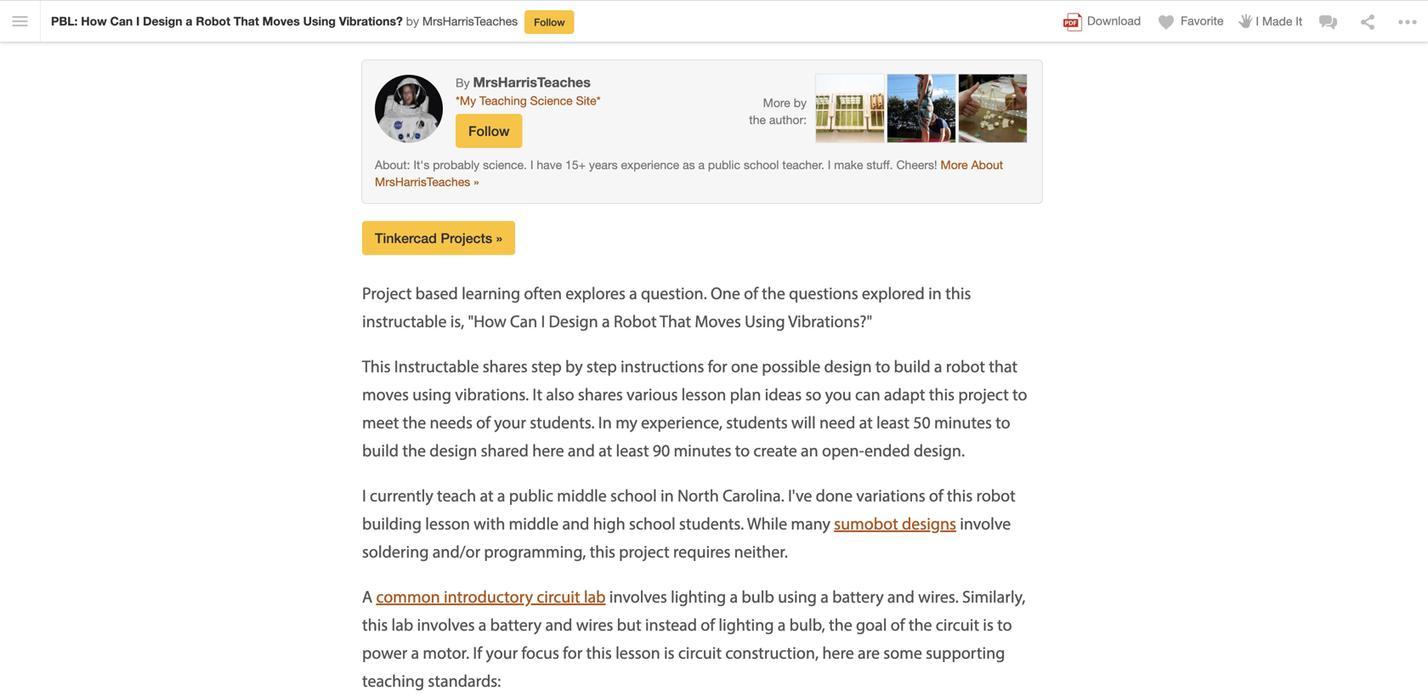 Task type: describe. For each thing, give the bounding box(es) containing it.
by
[[456, 76, 470, 90]]

mrsharristeaches inside by mrsharristeaches *my teaching science site*
[[473, 74, 591, 90]]

0 vertical spatial at
[[859, 411, 873, 433]]

0 vertical spatial that
[[234, 14, 259, 28]]

lesson inside i currently teach at a public middle school in north carolina. i've done variations of this robot building lesson with middle and high school students. while many
[[425, 512, 470, 534]]

tinkercad projects » link
[[362, 221, 515, 255]]

0 vertical spatial follow
[[534, 16, 565, 28]]

more for about
[[941, 158, 968, 172]]

in
[[598, 411, 612, 433]]

0 vertical spatial public
[[708, 158, 741, 172]]

1 vertical spatial school
[[610, 484, 657, 506]]

designs
[[902, 512, 956, 534]]

vibrations?
[[339, 14, 403, 28]]

0 horizontal spatial follow
[[468, 123, 510, 139]]

power
[[362, 642, 407, 663]]

a
[[362, 586, 373, 607]]

shared
[[481, 439, 529, 461]]

0 horizontal spatial follow button
[[456, 114, 523, 148]]

how
[[81, 14, 107, 28]]

instructable
[[394, 355, 479, 377]]

teacher.
[[782, 158, 825, 172]]

it inside the 'this instructable shares step by step instructions for one possible design to build a robot that moves using vibrations. it also shares various lesson plan ideas so you can adapt this project to meet the needs of your students. in my experience, students will need at least 50 minutes to build the design shared here and at least 90 minutes to create an open-ended design.'
[[533, 383, 542, 405]]

in inside project based learning often explores a question. one of the questions explored in this instructable is, "how can i design a robot that moves using vibrations?"
[[928, 282, 942, 304]]

years
[[589, 158, 618, 172]]

about:
[[375, 158, 410, 172]]

for inside the 'this instructable shares step by step instructions for one possible design to build a robot that moves using vibrations. it also shares various lesson plan ideas so you can adapt this project to meet the needs of your students. in my experience, students will need at least 50 minutes to build the design shared here and at least 90 minutes to create an open-ended design.'
[[708, 355, 727, 377]]

robot inside project based learning often explores a question. one of the questions explored in this instructable is, "how can i design a robot that moves using vibrations?"
[[614, 310, 657, 332]]

some
[[884, 642, 922, 663]]

tinkercad projects »
[[375, 230, 502, 246]]

moves
[[362, 383, 409, 405]]

open-
[[822, 439, 865, 461]]

i right how
[[136, 14, 140, 28]]

» inside more about mrsharristeaches »
[[474, 175, 479, 189]]

"how
[[468, 310, 507, 332]]

teach
[[437, 484, 476, 506]]

design inside project based learning often explores a question. one of the questions explored in this instructable is, "how can i design a robot that moves using vibrations?"
[[549, 310, 598, 332]]

0 horizontal spatial using
[[303, 14, 336, 28]]

90
[[653, 439, 670, 461]]

pbl:
[[51, 14, 78, 28]]

0 vertical spatial school
[[744, 158, 779, 172]]

in inside i currently teach at a public middle school in north carolina. i've done variations of this robot building lesson with middle and high school students. while many
[[661, 484, 674, 506]]

about: it's probably science. i have 15+ years experience as a public school teacher. i make stuff. cheers!
[[375, 158, 941, 172]]

0 vertical spatial build
[[894, 355, 931, 377]]

1 step from the left
[[531, 355, 562, 377]]

focus
[[522, 642, 559, 663]]

bulb,
[[789, 614, 825, 635]]

2 vertical spatial school
[[629, 512, 676, 534]]

soldering
[[362, 540, 429, 562]]

introductory
[[444, 586, 533, 607]]

0 vertical spatial mrsharristeaches link
[[422, 14, 518, 28]]

0 vertical spatial can
[[110, 14, 133, 28]]

0 vertical spatial by
[[406, 14, 419, 28]]

one
[[711, 282, 740, 304]]

plan
[[730, 383, 761, 405]]

i left make
[[828, 158, 831, 172]]

0 vertical spatial design
[[824, 355, 872, 377]]

0 horizontal spatial design
[[143, 14, 182, 28]]

cheers!
[[896, 158, 937, 172]]

ideas
[[765, 383, 802, 405]]

wires.
[[918, 586, 959, 607]]

adapt
[[884, 383, 925, 405]]

if
[[473, 642, 482, 663]]

of inside project based learning often explores a question. one of the questions explored in this instructable is, "how can i design a robot that moves using vibrations?"
[[744, 282, 758, 304]]

goal
[[856, 614, 887, 635]]

0 vertical spatial middle
[[557, 484, 607, 506]]

this inside i currently teach at a public middle school in north carolina. i've done variations of this robot building lesson with middle and high school students. while many
[[947, 484, 973, 506]]

possible
[[762, 355, 821, 377]]

tinkercad
[[375, 230, 437, 246]]

an
[[801, 439, 818, 461]]

this down wires
[[586, 642, 612, 663]]

at inside i currently teach at a public middle school in north carolina. i've done variations of this robot building lesson with middle and high school students. while many
[[480, 484, 494, 506]]

building
[[362, 512, 422, 534]]

needs
[[430, 411, 473, 433]]

to inside involves lighting a bulb using a battery and wires. similarly, this lab involves a battery and wires but instead of lighting a bulb, the goal of the circuit is to power a motor. if your focus for this lesson is circuit construction, here are some supporting teaching standards:
[[997, 614, 1012, 635]]

a inside i currently teach at a public middle school in north carolina. i've done variations of this robot building lesson with middle and high school students. while many
[[497, 484, 505, 506]]

north
[[678, 484, 719, 506]]

0 horizontal spatial involves
[[417, 614, 475, 635]]

students. inside i currently teach at a public middle school in north carolina. i've done variations of this robot building lesson with middle and high school students. while many
[[679, 512, 744, 534]]

probably
[[433, 158, 480, 172]]

robot inside the 'this instructable shares step by step instructions for one possible design to build a robot that moves using vibrations. it also shares various lesson plan ideas so you can adapt this project to meet the needs of your students. in my experience, students will need at least 50 minutes to build the design shared here and at least 90 minutes to create an open-ended design.'
[[946, 355, 985, 377]]

favorite button
[[1156, 12, 1224, 33]]

and inside i currently teach at a public middle school in north carolina. i've done variations of this robot building lesson with middle and high school students. while many
[[562, 512, 590, 534]]

0 vertical spatial involves
[[609, 586, 667, 607]]

students. inside the 'this instructable shares step by step instructions for one possible design to build a robot that moves using vibrations. it also shares various lesson plan ideas so you can adapt this project to meet the needs of your students. in my experience, students will need at least 50 minutes to build the design shared here and at least 90 minutes to create an open-ended design.'
[[530, 411, 595, 433]]

made
[[1262, 14, 1293, 28]]

i made it button
[[1237, 12, 1303, 30]]

have
[[537, 158, 562, 172]]

project inside the 'this instructable shares step by step instructions for one possible design to build a robot that moves using vibrations. it also shares various lesson plan ideas so you can adapt this project to meet the needs of your students. in my experience, students will need at least 50 minutes to build the design shared here and at least 90 minutes to create an open-ended design.'
[[958, 383, 1009, 405]]

1 vertical spatial at
[[599, 439, 612, 461]]

about
[[971, 158, 1003, 172]]

explores
[[566, 282, 626, 304]]

create
[[754, 439, 797, 461]]

instructable
[[362, 310, 447, 332]]

common introductory circuit lab link
[[376, 586, 606, 607]]

1 vertical spatial battery
[[490, 614, 542, 635]]

sumobot designs link
[[834, 512, 956, 534]]

1 horizontal spatial lab
[[584, 586, 606, 607]]

wires
[[576, 614, 613, 635]]

the inside project based learning often explores a question. one of the questions explored in this instructable is, "how can i design a robot that moves using vibrations?"
[[762, 282, 785, 304]]

one
[[731, 355, 758, 377]]

project based learning often explores a question. one of the questions explored in this instructable is, "how can i design a robot that moves using vibrations?"
[[362, 282, 971, 332]]

author:
[[769, 113, 807, 127]]

mrsharristeaches inside more about mrsharristeaches »
[[375, 175, 470, 189]]

teaching
[[479, 94, 527, 108]]

2 vertical spatial circuit
[[678, 642, 722, 663]]

my
[[616, 411, 638, 433]]

are
[[858, 642, 880, 663]]

1 vertical spatial lighting
[[719, 614, 774, 635]]

project
[[362, 282, 412, 304]]

0 horizontal spatial robot
[[196, 14, 230, 28]]

imadeit image
[[1237, 12, 1254, 24]]

0 vertical spatial shares
[[483, 355, 528, 377]]

0 horizontal spatial moves
[[262, 14, 300, 28]]

the right "meet"
[[403, 411, 426, 433]]

that
[[989, 355, 1018, 377]]

0 horizontal spatial least
[[616, 439, 649, 461]]

a common introductory circuit lab
[[362, 586, 606, 607]]

i inside i made it button
[[1256, 14, 1259, 28]]

1 vertical spatial »
[[496, 230, 502, 246]]

experience
[[621, 158, 679, 172]]

meet
[[362, 411, 399, 433]]

bubble wand building: an easy makerspace activity for a summer steam camp image
[[888, 75, 956, 143]]

will
[[791, 411, 816, 433]]

0 horizontal spatial circuit
[[537, 586, 580, 607]]

for inside involves lighting a bulb using a battery and wires. similarly, this lab involves a battery and wires but instead of lighting a bulb, the goal of the circuit is to power a motor. if your focus for this lesson is circuit construction, here are some supporting teaching standards:
[[563, 642, 583, 663]]

this inside involve soldering and/or programming, this project requires neither.
[[590, 540, 615, 562]]

the up currently in the bottom of the page
[[402, 439, 426, 461]]

instead
[[645, 614, 697, 635]]

programming,
[[484, 540, 586, 562]]

it's
[[413, 158, 430, 172]]

0 vertical spatial least
[[877, 411, 910, 433]]

neither.
[[734, 540, 788, 562]]

various
[[627, 383, 678, 405]]

by mrsharristeaches *my teaching science site*
[[456, 74, 601, 108]]

students
[[726, 411, 788, 433]]

more by the author:
[[749, 96, 807, 127]]

so
[[805, 383, 822, 405]]

0 horizontal spatial minutes
[[674, 439, 731, 461]]

here inside involves lighting a bulb using a battery and wires. similarly, this lab involves a battery and wires but instead of lighting a bulb, the goal of the circuit is to power a motor. if your focus for this lesson is circuit construction, here are some supporting teaching standards:
[[822, 642, 854, 663]]

lab inside involves lighting a bulb using a battery and wires. similarly, this lab involves a battery and wires but instead of lighting a bulb, the goal of the circuit is to power a motor. if your focus for this lesson is circuit construction, here are some supporting teaching standards:
[[392, 614, 413, 635]]

similarly,
[[962, 586, 1026, 607]]

ended
[[865, 439, 910, 461]]

1 horizontal spatial minutes
[[934, 411, 992, 433]]

design.
[[914, 439, 965, 461]]



Task type: vqa. For each thing, say whether or not it's contained in the screenshot.
the here in This Instructable shares step by step instructions for one possible design to build a robot that moves using vibrations. It also shares various lesson plan ideas so you can adapt this project to meet the needs of your students. In my experience, students will need at least 50 minutes to build the design shared here and at least 90 minutes to create an open-ended design.
yes



Task type: locate. For each thing, give the bounding box(es) containing it.
stem design challenge: building earthquake proof buildings and a shake table image
[[959, 75, 1027, 143]]

as
[[683, 158, 695, 172]]

0 horizontal spatial it
[[533, 383, 542, 405]]

here right shared
[[532, 439, 564, 461]]

explored
[[862, 282, 925, 304]]

build
[[894, 355, 931, 377], [362, 439, 399, 461]]

0 vertical spatial lesson
[[682, 383, 726, 405]]

and down also
[[568, 439, 595, 461]]

more
[[763, 96, 790, 110], [941, 158, 968, 172]]

lighting up instead
[[671, 586, 726, 607]]

i inside project based learning often explores a question. one of the questions explored in this instructable is, "how can i design a robot that moves using vibrations?"
[[541, 310, 545, 332]]

using inside the 'this instructable shares step by step instructions for one possible design to build a robot that moves using vibrations. it also shares various lesson plan ideas so you can adapt this project to meet the needs of your students. in my experience, students will need at least 50 minutes to build the design shared here and at least 90 minutes to create an open-ended design.'
[[412, 383, 451, 405]]

1 vertical spatial middle
[[509, 512, 559, 534]]

1 vertical spatial public
[[509, 484, 553, 506]]

1 vertical spatial can
[[510, 310, 538, 332]]

involves up motor.
[[417, 614, 475, 635]]

a inside the 'this instructable shares step by step instructions for one possible design to build a robot that moves using vibrations. it also shares various lesson plan ideas so you can adapt this project to meet the needs of your students. in my experience, students will need at least 50 minutes to build the design shared here and at least 90 minutes to create an open-ended design.'
[[934, 355, 942, 377]]

1 vertical spatial project
[[619, 540, 670, 562]]

need
[[820, 411, 856, 433]]

more inside more by the author:
[[763, 96, 790, 110]]

bulb
[[742, 586, 774, 607]]

by right vibrations?
[[406, 14, 419, 28]]

involves
[[609, 586, 667, 607], [417, 614, 475, 635]]

1 horizontal spatial »
[[496, 230, 502, 246]]

the left author:
[[749, 113, 766, 127]]

0 vertical spatial follow button
[[525, 11, 574, 34]]

1 horizontal spatial using
[[778, 586, 817, 607]]

least down my
[[616, 439, 649, 461]]

with
[[474, 512, 505, 534]]

by up also
[[565, 355, 583, 377]]

in right explored
[[928, 282, 942, 304]]

motor.
[[423, 642, 469, 663]]

here left are
[[822, 642, 854, 663]]

project
[[958, 383, 1009, 405], [619, 540, 670, 562]]

follow button
[[525, 11, 574, 34], [456, 114, 523, 148]]

circuit up supporting
[[936, 614, 979, 635]]

1 horizontal spatial lesson
[[616, 642, 660, 663]]

also
[[546, 383, 574, 405]]

robot
[[946, 355, 985, 377], [976, 484, 1016, 506]]

project down high on the left of page
[[619, 540, 670, 562]]

students. down also
[[530, 411, 595, 433]]

more left about
[[941, 158, 968, 172]]

0 horizontal spatial lesson
[[425, 512, 470, 534]]

can right how
[[110, 14, 133, 28]]

project down that
[[958, 383, 1009, 405]]

at
[[859, 411, 873, 433], [599, 439, 612, 461], [480, 484, 494, 506]]

0 horizontal spatial lab
[[392, 614, 413, 635]]

1 vertical spatial here
[[822, 642, 854, 663]]

1 horizontal spatial involves
[[609, 586, 667, 607]]

you
[[825, 383, 852, 405]]

1 vertical spatial in
[[661, 484, 674, 506]]

1 vertical spatial build
[[362, 439, 399, 461]]

school up high on the left of page
[[610, 484, 657, 506]]

1 horizontal spatial students.
[[679, 512, 744, 534]]

the left 'goal'
[[829, 614, 852, 635]]

of inside i currently teach at a public middle school in north carolina. i've done variations of this robot building lesson with middle and high school students. while many
[[929, 484, 943, 506]]

0 vertical spatial mrsharristeaches
[[422, 14, 518, 28]]

your
[[494, 411, 526, 433], [486, 642, 518, 663]]

step up 'in'
[[587, 355, 617, 377]]

your inside involves lighting a bulb using a battery and wires. similarly, this lab involves a battery and wires but instead of lighting a bulb, the goal of the circuit is to power a motor. if your focus for this lesson is circuit construction, here are some supporting teaching standards:
[[486, 642, 518, 663]]

students.
[[530, 411, 595, 433], [679, 512, 744, 534]]

i down often
[[541, 310, 545, 332]]

1 vertical spatial follow button
[[456, 114, 523, 148]]

50
[[913, 411, 931, 433]]

0 vertical spatial is
[[983, 614, 994, 635]]

1 vertical spatial using
[[778, 586, 817, 607]]

» right projects
[[496, 230, 502, 246]]

1 horizontal spatial battery
[[832, 586, 884, 607]]

step up also
[[531, 355, 562, 377]]

this down high on the left of page
[[590, 540, 615, 562]]

this right explored
[[945, 282, 971, 304]]

0 vertical spatial »
[[474, 175, 479, 189]]

0 horizontal spatial shares
[[483, 355, 528, 377]]

least
[[877, 411, 910, 433], [616, 439, 649, 461]]

minutes down experience, at the bottom of the page
[[674, 439, 731, 461]]

it right made
[[1296, 14, 1303, 28]]

your up shared
[[494, 411, 526, 433]]

1 horizontal spatial follow button
[[525, 11, 574, 34]]

lesson inside the 'this instructable shares step by step instructions for one possible design to build a robot that moves using vibrations. it also shares various lesson plan ideas so you can adapt this project to meet the needs of your students. in my experience, students will need at least 50 minutes to build the design shared here and at least 90 minutes to create an open-ended design.'
[[682, 383, 726, 405]]

build down "meet"
[[362, 439, 399, 461]]

middle up high on the left of page
[[557, 484, 607, 506]]

this inside project based learning often explores a question. one of the questions explored in this instructable is, "how can i design a robot that moves using vibrations?"
[[945, 282, 971, 304]]

questions
[[789, 282, 858, 304]]

follow up by mrsharristeaches *my teaching science site*
[[534, 16, 565, 28]]

based
[[415, 282, 458, 304]]

here inside the 'this instructable shares step by step instructions for one possible design to build a robot that moves using vibrations. it also shares various lesson plan ideas so you can adapt this project to meet the needs of your students. in my experience, students will need at least 50 minutes to build the design shared here and at least 90 minutes to create an open-ended design.'
[[532, 439, 564, 461]]

this up 50
[[929, 383, 955, 405]]

and/or
[[432, 540, 480, 562]]

school left teacher.
[[744, 158, 779, 172]]

high
[[593, 512, 626, 534]]

can down often
[[510, 310, 538, 332]]

by
[[406, 14, 419, 28], [794, 96, 807, 110], [565, 355, 583, 377]]

moves
[[262, 14, 300, 28], [695, 310, 741, 332]]

mrsharristeaches up by
[[422, 14, 518, 28]]

your inside the 'this instructable shares step by step instructions for one possible design to build a robot that moves using vibrations. it also shares various lesson plan ideas so you can adapt this project to meet the needs of your students. in my experience, students will need at least 50 minutes to build the design shared here and at least 90 minutes to create an open-ended design.'
[[494, 411, 526, 433]]

lab up wires
[[584, 586, 606, 607]]

0 vertical spatial for
[[708, 355, 727, 377]]

question.
[[641, 282, 707, 304]]

middle up programming,
[[509, 512, 559, 534]]

is,
[[450, 310, 464, 332]]

1 horizontal spatial by
[[565, 355, 583, 377]]

by inside the 'this instructable shares step by step instructions for one possible design to build a robot that moves using vibrations. it also shares various lesson plan ideas so you can adapt this project to meet the needs of your students. in my experience, students will need at least 50 minutes to build the design shared here and at least 90 minutes to create an open-ended design.'
[[565, 355, 583, 377]]

and up "focus"
[[545, 614, 573, 635]]

» down probably on the left top of the page
[[474, 175, 479, 189]]

0 horizontal spatial students.
[[530, 411, 595, 433]]

project inside involve soldering and/or programming, this project requires neither.
[[619, 540, 670, 562]]

that
[[234, 14, 259, 28], [660, 310, 691, 332]]

0 vertical spatial more
[[763, 96, 790, 110]]

and
[[568, 439, 595, 461], [562, 512, 590, 534], [887, 586, 915, 607], [545, 614, 573, 635]]

involve
[[960, 512, 1011, 534]]

of right 'goal'
[[891, 614, 905, 635]]

variations
[[856, 484, 925, 506]]

public right as
[[708, 158, 741, 172]]

science
[[530, 94, 573, 108]]

laser cut calculator organizer for teachers image
[[816, 75, 884, 143]]

shares up 'in'
[[578, 383, 623, 405]]

1 vertical spatial lesson
[[425, 512, 470, 534]]

and left wires.
[[887, 586, 915, 607]]

teaching
[[362, 670, 424, 691]]

1 vertical spatial for
[[563, 642, 583, 663]]

it inside button
[[1296, 14, 1303, 28]]

in
[[928, 282, 942, 304], [661, 484, 674, 506]]

design right how
[[143, 14, 182, 28]]

1 horizontal spatial here
[[822, 642, 854, 663]]

lighting down bulb
[[719, 614, 774, 635]]

2 horizontal spatial by
[[794, 96, 807, 110]]

0 horizontal spatial project
[[619, 540, 670, 562]]

0 horizontal spatial here
[[532, 439, 564, 461]]

lesson up experience, at the bottom of the page
[[682, 383, 726, 405]]

shares
[[483, 355, 528, 377], [578, 383, 623, 405]]

is down instead
[[664, 642, 675, 663]]

using left vibrations?
[[303, 14, 336, 28]]

i made it
[[1256, 14, 1303, 28]]

0 vertical spatial robot
[[946, 355, 985, 377]]

at down the can
[[859, 411, 873, 433]]

follow down teaching
[[468, 123, 510, 139]]

in left north
[[661, 484, 674, 506]]

0 vertical spatial circuit
[[537, 586, 580, 607]]

0 vertical spatial lighting
[[671, 586, 726, 607]]

1 horizontal spatial public
[[708, 158, 741, 172]]

school right high on the left of page
[[629, 512, 676, 534]]

0 vertical spatial battery
[[832, 586, 884, 607]]

build up adapt
[[894, 355, 931, 377]]

and inside the 'this instructable shares step by step instructions for one possible design to build a robot that moves using vibrations. it also shares various lesson plan ideas so you can adapt this project to meet the needs of your students. in my experience, students will need at least 50 minutes to build the design shared here and at least 90 minutes to create an open-ended design.'
[[568, 439, 595, 461]]

here
[[532, 439, 564, 461], [822, 642, 854, 663]]

of down vibrations.
[[476, 411, 491, 433]]

1 vertical spatial robot
[[976, 484, 1016, 506]]

done
[[816, 484, 853, 506]]

lab down "common"
[[392, 614, 413, 635]]

1 vertical spatial mrsharristeaches
[[473, 74, 591, 90]]

moves inside project based learning often explores a question. one of the questions explored in this instructable is, "how can i design a robot that moves using vibrations?"
[[695, 310, 741, 332]]

lesson down but
[[616, 642, 660, 663]]

lesson inside involves lighting a bulb using a battery and wires. similarly, this lab involves a battery and wires but instead of lighting a bulb, the goal of the circuit is to power a motor. if your focus for this lesson is circuit construction, here are some supporting teaching standards:
[[616, 642, 660, 663]]

download button
[[1063, 12, 1141, 33]]

it left also
[[533, 383, 542, 405]]

0 vertical spatial using
[[303, 14, 336, 28]]

1 vertical spatial it
[[533, 383, 542, 405]]

1 horizontal spatial design
[[549, 310, 598, 332]]

i left have
[[530, 158, 533, 172]]

requires
[[673, 540, 731, 562]]

1 horizontal spatial using
[[745, 310, 785, 332]]

robot left that
[[946, 355, 985, 377]]

by inside more by the author:
[[794, 96, 807, 110]]

1 vertical spatial least
[[616, 439, 649, 461]]

2 horizontal spatial at
[[859, 411, 873, 433]]

i right "imadeit" icon
[[1256, 14, 1259, 28]]

science.
[[483, 158, 527, 172]]

is
[[983, 614, 994, 635], [664, 642, 675, 663]]

learning
[[462, 282, 520, 304]]

design down explores
[[549, 310, 598, 332]]

for left one
[[708, 355, 727, 377]]

2 vertical spatial at
[[480, 484, 494, 506]]

1 horizontal spatial at
[[599, 439, 612, 461]]

2 step from the left
[[587, 355, 617, 377]]

1 horizontal spatial follow
[[534, 16, 565, 28]]

circuit up wires
[[537, 586, 580, 607]]

0 vertical spatial using
[[412, 383, 451, 405]]

i currently teach at a public middle school in north carolina. i've done variations of this robot building lesson with middle and high school students. while many
[[362, 484, 1016, 534]]

common
[[376, 586, 440, 607]]

i've
[[788, 484, 812, 506]]

robot
[[196, 14, 230, 28], [614, 310, 657, 332]]

0 vertical spatial it
[[1296, 14, 1303, 28]]

public down shared
[[509, 484, 553, 506]]

that inside project based learning often explores a question. one of the questions explored in this instructable is, "how can i design a robot that moves using vibrations?"
[[660, 310, 691, 332]]

involves lighting a bulb using a battery and wires. similarly, this lab involves a battery and wires but instead of lighting a bulb, the goal of the circuit is to power a motor. if your focus for this lesson is circuit construction, here are some supporting teaching standards:
[[362, 586, 1026, 691]]

for right "focus"
[[563, 642, 583, 663]]

more for by
[[763, 96, 790, 110]]

1 vertical spatial mrsharristeaches link
[[473, 74, 591, 90]]

mrsharristeaches link up by
[[422, 14, 518, 28]]

carolina.
[[723, 484, 784, 506]]

using up 'bulb,'
[[778, 586, 817, 607]]

using inside involves lighting a bulb using a battery and wires. similarly, this lab involves a battery and wires but instead of lighting a bulb, the goal of the circuit is to power a motor. if your focus for this lesson is circuit construction, here are some supporting teaching standards:
[[778, 586, 817, 607]]

0 horizontal spatial that
[[234, 14, 259, 28]]

1 horizontal spatial for
[[708, 355, 727, 377]]

school
[[744, 158, 779, 172], [610, 484, 657, 506], [629, 512, 676, 534]]

1 horizontal spatial circuit
[[678, 642, 722, 663]]

2 horizontal spatial lesson
[[682, 383, 726, 405]]

students. up requires
[[679, 512, 744, 534]]

2 vertical spatial mrsharristeaches
[[375, 175, 470, 189]]

this up the involve
[[947, 484, 973, 506]]

download
[[1087, 14, 1141, 28]]

1 vertical spatial your
[[486, 642, 518, 663]]

standards:
[[428, 670, 501, 691]]

at up with
[[480, 484, 494, 506]]

0 vertical spatial students.
[[530, 411, 595, 433]]

involves up but
[[609, 586, 667, 607]]

more up author:
[[763, 96, 790, 110]]

make
[[834, 158, 863, 172]]

of
[[744, 282, 758, 304], [476, 411, 491, 433], [929, 484, 943, 506], [701, 614, 715, 635], [891, 614, 905, 635]]

of up designs
[[929, 484, 943, 506]]

1 vertical spatial that
[[660, 310, 691, 332]]

1 horizontal spatial robot
[[614, 310, 657, 332]]

often
[[524, 282, 562, 304]]

1 vertical spatial is
[[664, 642, 675, 663]]

this inside the 'this instructable shares step by step instructions for one possible design to build a robot that moves using vibrations. it also shares various lesson plan ideas so you can adapt this project to meet the needs of your students. in my experience, students will need at least 50 minutes to build the design shared here and at least 90 minutes to create an open-ended design.'
[[929, 383, 955, 405]]

this down a
[[362, 614, 388, 635]]

of right one
[[744, 282, 758, 304]]

while
[[747, 512, 787, 534]]

1 vertical spatial circuit
[[936, 614, 979, 635]]

can
[[855, 383, 881, 405]]

is down the 'similarly,'
[[983, 614, 994, 635]]

shares up vibrations.
[[483, 355, 528, 377]]

least up ended
[[877, 411, 910, 433]]

of inside the 'this instructable shares step by step instructions for one possible design to build a robot that moves using vibrations. it also shares various lesson plan ideas so you can adapt this project to meet the needs of your students. in my experience, students will need at least 50 minutes to build the design shared here and at least 90 minutes to create an open-ended design.'
[[476, 411, 491, 433]]

i left currently in the bottom of the page
[[362, 484, 366, 506]]

0 vertical spatial moves
[[262, 14, 300, 28]]

robot inside i currently teach at a public middle school in north carolina. i've done variations of this robot building lesson with middle and high school students. while many
[[976, 484, 1016, 506]]

supporting
[[926, 642, 1005, 663]]

follow button down teaching
[[456, 114, 523, 148]]

i inside i currently teach at a public middle school in north carolina. i've done variations of this robot building lesson with middle and high school students. while many
[[362, 484, 366, 506]]

0 vertical spatial lab
[[584, 586, 606, 607]]

public inside i currently teach at a public middle school in north carolina. i've done variations of this robot building lesson with middle and high school students. while many
[[509, 484, 553, 506]]

instructions
[[621, 355, 704, 377]]

the up some
[[909, 614, 932, 635]]

*my
[[456, 94, 476, 108]]

can
[[110, 14, 133, 28], [510, 310, 538, 332]]

0 vertical spatial here
[[532, 439, 564, 461]]

2 vertical spatial lesson
[[616, 642, 660, 663]]

of right instead
[[701, 614, 715, 635]]

and left high on the left of page
[[562, 512, 590, 534]]

the inside more by the author:
[[749, 113, 766, 127]]

using up one
[[745, 310, 785, 332]]

but
[[617, 614, 642, 635]]

experience,
[[641, 411, 723, 433]]

0 vertical spatial robot
[[196, 14, 230, 28]]

more inside more about mrsharristeaches »
[[941, 158, 968, 172]]

the right one
[[762, 282, 785, 304]]

sumobot
[[834, 512, 898, 534]]

robot up the involve
[[976, 484, 1016, 506]]

at down 'in'
[[599, 439, 612, 461]]

battery up 'goal'
[[832, 586, 884, 607]]

1 horizontal spatial build
[[894, 355, 931, 377]]

it
[[1296, 14, 1303, 28], [533, 383, 542, 405]]

0 vertical spatial project
[[958, 383, 1009, 405]]

using inside project based learning often explores a question. one of the questions explored in this instructable is, "how can i design a robot that moves using vibrations?"
[[745, 310, 785, 332]]

0 horizontal spatial at
[[480, 484, 494, 506]]

using
[[412, 383, 451, 405], [778, 586, 817, 607]]

0 horizontal spatial in
[[661, 484, 674, 506]]

follow button up by mrsharristeaches *my teaching science site*
[[525, 11, 574, 34]]

1 vertical spatial robot
[[614, 310, 657, 332]]

lesson up and/or
[[425, 512, 470, 534]]

mrsharristeaches image
[[375, 75, 443, 143]]

your right the if
[[486, 642, 518, 663]]

2 vertical spatial by
[[565, 355, 583, 377]]

can inside project based learning often explores a question. one of the questions explored in this instructable is, "how can i design a robot that moves using vibrations?"
[[510, 310, 538, 332]]

0 horizontal spatial step
[[531, 355, 562, 377]]

0 vertical spatial in
[[928, 282, 942, 304]]

1 vertical spatial by
[[794, 96, 807, 110]]

projects
[[441, 230, 492, 246]]

by up author:
[[794, 96, 807, 110]]

design up you
[[824, 355, 872, 377]]

minutes up 'design.'
[[934, 411, 992, 433]]

*my teaching science site* link
[[456, 92, 633, 110]]

1 vertical spatial students.
[[679, 512, 744, 534]]

mrsharristeaches down it's
[[375, 175, 470, 189]]

1 vertical spatial shares
[[578, 383, 623, 405]]

15+
[[565, 158, 586, 172]]

mrsharristeaches up *my teaching science site* link
[[473, 74, 591, 90]]

0 horizontal spatial design
[[430, 439, 477, 461]]

1 vertical spatial moves
[[695, 310, 741, 332]]



